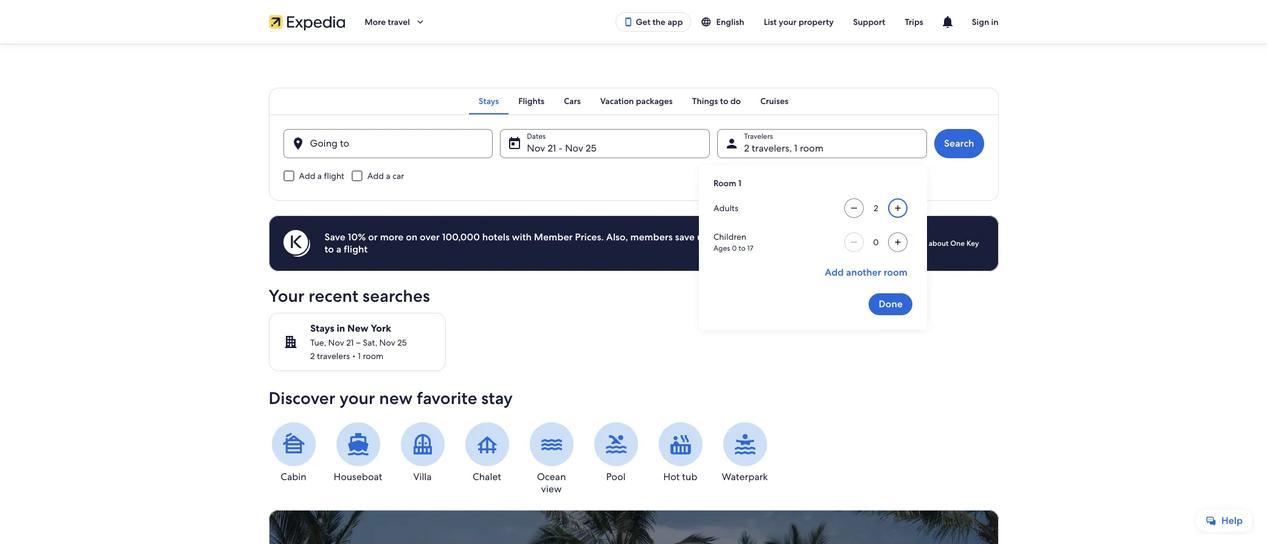 Task type: describe. For each thing, give the bounding box(es) containing it.
add a flight
[[299, 170, 344, 181]]

main content containing your recent searches
[[0, 44, 1268, 544]]

support
[[853, 16, 886, 27]]

100,000
[[442, 231, 480, 243]]

up
[[697, 231, 709, 243]]

21 inside nov 21 - nov 25 button
[[548, 142, 556, 155]]

learn about one key link
[[904, 234, 984, 253]]

trips
[[905, 16, 924, 27]]

sign in
[[972, 16, 999, 27]]

recent
[[309, 285, 359, 307]]

10%
[[348, 231, 366, 243]]

vacation
[[600, 96, 634, 106]]

stays for stays
[[479, 96, 499, 106]]

done
[[879, 298, 903, 310]]

decrease the number of adults in room 1 image
[[847, 203, 862, 213]]

cruises
[[761, 96, 789, 106]]

things to do link
[[683, 88, 751, 114]]

list
[[764, 16, 777, 27]]

another
[[846, 266, 882, 279]]

more travel
[[365, 16, 410, 27]]

0
[[732, 243, 737, 253]]

-
[[559, 142, 563, 155]]

trailing image
[[415, 16, 426, 27]]

cars
[[564, 96, 581, 106]]

hot tub
[[664, 470, 698, 483]]

on
[[406, 231, 418, 243]]

or
[[368, 231, 378, 243]]

1 inside stays in new york tue, nov 21 – sat, nov 25 2 travelers • 1 room
[[358, 351, 361, 361]]

key
[[967, 239, 979, 248]]

25 inside button
[[586, 142, 597, 155]]

stays in new york tue, nov 21 – sat, nov 25 2 travelers • 1 room
[[310, 322, 407, 361]]

communication center icon image
[[941, 15, 955, 29]]

get
[[636, 16, 651, 27]]

to left 10% at left top
[[325, 243, 334, 256]]

more
[[380, 231, 404, 243]]

your for discover
[[340, 387, 375, 409]]

flights link
[[509, 88, 554, 114]]

waterpark button
[[720, 422, 770, 483]]

17
[[748, 243, 754, 253]]

expedia logo image
[[269, 13, 345, 30]]

increase the number of adults in room 1 image
[[891, 203, 906, 213]]

•
[[352, 351, 356, 361]]

nov 21 - nov 25 button
[[500, 129, 710, 158]]

your for list
[[779, 16, 797, 27]]

pool button
[[591, 422, 641, 483]]

to right up
[[712, 231, 721, 243]]

do
[[731, 96, 741, 106]]

decrease the number of children in room 1 image
[[847, 237, 862, 247]]

travelers,
[[752, 142, 792, 155]]

houseboat
[[334, 470, 382, 483]]

children ages 0 to 17
[[714, 231, 754, 253]]

to inside children ages 0 to 17
[[739, 243, 746, 253]]

travelers
[[317, 351, 350, 361]]

pool
[[606, 470, 626, 483]]

travel
[[388, 16, 410, 27]]

add for add a flight
[[299, 170, 315, 181]]

villa button
[[398, 422, 448, 483]]

tab list inside main content
[[269, 88, 999, 114]]

download button title image
[[624, 17, 634, 27]]

tue,
[[310, 337, 326, 348]]

increase the number of children in room 1 image
[[891, 237, 906, 247]]

add another room button
[[820, 262, 913, 284]]

1 vertical spatial 1
[[739, 178, 742, 189]]

property
[[799, 16, 834, 27]]

stays link
[[469, 88, 509, 114]]

–
[[356, 337, 361, 348]]

21 inside stays in new york tue, nov 21 – sat, nov 25 2 travelers • 1 room
[[346, 337, 354, 348]]

1 inside "dropdown button"
[[795, 142, 798, 155]]

things to do
[[692, 96, 741, 106]]

chalet
[[473, 470, 501, 483]]

hot
[[664, 470, 680, 483]]

prices.
[[575, 231, 604, 243]]

2 inside stays in new york tue, nov 21 – sat, nov 25 2 travelers • 1 room
[[310, 351, 315, 361]]

ocean
[[537, 470, 566, 483]]

nov down york
[[379, 337, 395, 348]]

english
[[717, 16, 745, 27]]

cabin
[[281, 470, 306, 483]]

more
[[365, 16, 386, 27]]

hotel
[[819, 231, 842, 243]]

get the app link
[[616, 12, 691, 32]]

save 10% or more on over 100,000 hotels with member prices. also, members save up to 30% when you add a hotel to a flight
[[325, 231, 842, 256]]

2 inside 2 travelers, 1 room "dropdown button"
[[744, 142, 750, 155]]

trips link
[[895, 11, 933, 33]]

discover
[[269, 387, 336, 409]]

nov 21 - nov 25
[[527, 142, 597, 155]]

get the app
[[636, 16, 683, 27]]

over
[[420, 231, 440, 243]]

list your property link
[[754, 11, 844, 33]]

in for stays
[[336, 322, 345, 335]]

hotels
[[482, 231, 510, 243]]



Task type: locate. For each thing, give the bounding box(es) containing it.
add for add a car
[[368, 170, 384, 181]]

2
[[744, 142, 750, 155], [310, 351, 315, 361]]

support link
[[844, 11, 895, 33]]

flight left or
[[344, 243, 368, 256]]

0 horizontal spatial 21
[[346, 337, 354, 348]]

add for add another room
[[825, 266, 844, 279]]

0 vertical spatial your
[[779, 16, 797, 27]]

2 left travelers,
[[744, 142, 750, 155]]

0 horizontal spatial 25
[[397, 337, 407, 348]]

vacation packages link
[[591, 88, 683, 114]]

nov
[[527, 142, 545, 155], [565, 142, 584, 155], [328, 337, 344, 348], [379, 337, 395, 348]]

0 horizontal spatial your
[[340, 387, 375, 409]]

search button
[[935, 129, 984, 158]]

1 horizontal spatial room
[[800, 142, 824, 155]]

room
[[714, 178, 737, 189]]

stays inside stays in new york tue, nov 21 – sat, nov 25 2 travelers • 1 room
[[310, 322, 334, 335]]

25 right sat,
[[397, 337, 407, 348]]

stays image
[[283, 335, 298, 349]]

tub
[[682, 470, 698, 483]]

english button
[[691, 11, 754, 33]]

room inside add another room 'button'
[[884, 266, 908, 279]]

to left do
[[720, 96, 729, 106]]

1 vertical spatial 25
[[397, 337, 407, 348]]

learn about one key
[[909, 239, 979, 248]]

vacation packages
[[600, 96, 673, 106]]

sign
[[972, 16, 990, 27]]

room inside 2 travelers, 1 room "dropdown button"
[[800, 142, 824, 155]]

add inside 'button'
[[825, 266, 844, 279]]

30%
[[723, 231, 743, 243]]

things
[[692, 96, 718, 106]]

in inside stays in new york tue, nov 21 – sat, nov 25 2 travelers • 1 room
[[336, 322, 345, 335]]

stays
[[479, 96, 499, 106], [310, 322, 334, 335]]

0 horizontal spatial room
[[363, 351, 383, 361]]

waterpark
[[722, 470, 768, 483]]

nov up travelers
[[328, 337, 344, 348]]

discover your new favorite stay
[[269, 387, 513, 409]]

add
[[299, 170, 315, 181], [368, 170, 384, 181], [825, 266, 844, 279]]

1 right room
[[739, 178, 742, 189]]

flights
[[519, 96, 545, 106]]

25 right the -
[[586, 142, 597, 155]]

25 inside stays in new york tue, nov 21 – sat, nov 25 2 travelers • 1 room
[[397, 337, 407, 348]]

0 vertical spatial 1
[[795, 142, 798, 155]]

favorite
[[417, 387, 477, 409]]

stay
[[482, 387, 513, 409]]

stays left flights
[[479, 96, 499, 106]]

1 horizontal spatial 1
[[739, 178, 742, 189]]

new
[[379, 387, 413, 409]]

0 vertical spatial 21
[[548, 142, 556, 155]]

stays up tue,
[[310, 322, 334, 335]]

1 horizontal spatial your
[[779, 16, 797, 27]]

21 left –
[[346, 337, 354, 348]]

you
[[773, 231, 790, 243]]

1 vertical spatial stays
[[310, 322, 334, 335]]

0 horizontal spatial stays
[[310, 322, 334, 335]]

sign in button
[[963, 7, 1009, 37]]

1 horizontal spatial stays
[[479, 96, 499, 106]]

about
[[929, 239, 949, 248]]

1 vertical spatial 2
[[310, 351, 315, 361]]

2 travelers, 1 room
[[744, 142, 824, 155]]

sat,
[[363, 337, 377, 348]]

search
[[944, 137, 975, 150]]

1 vertical spatial 21
[[346, 337, 354, 348]]

room down sat,
[[363, 351, 383, 361]]

more travel button
[[355, 7, 436, 37]]

1 horizontal spatial 21
[[548, 142, 556, 155]]

room inside stays in new york tue, nov 21 – sat, nov 25 2 travelers • 1 room
[[363, 351, 383, 361]]

app
[[668, 16, 683, 27]]

in right sign
[[992, 16, 999, 27]]

0 vertical spatial stays
[[479, 96, 499, 106]]

21
[[548, 142, 556, 155], [346, 337, 354, 348]]

cruises link
[[751, 88, 799, 114]]

in inside dropdown button
[[992, 16, 999, 27]]

main content
[[0, 44, 1268, 544]]

0 vertical spatial flight
[[324, 170, 344, 181]]

nov left the -
[[527, 142, 545, 155]]

also,
[[606, 231, 628, 243]]

flight inside "save 10% or more on over 100,000 hotels with member prices. also, members save up to 30% when you add a hotel to a flight"
[[344, 243, 368, 256]]

room 1
[[714, 178, 742, 189]]

0 vertical spatial in
[[992, 16, 999, 27]]

tab list containing stays
[[269, 88, 999, 114]]

1 horizontal spatial add
[[368, 170, 384, 181]]

2 horizontal spatial room
[[884, 266, 908, 279]]

your right list
[[779, 16, 797, 27]]

0 vertical spatial 25
[[586, 142, 597, 155]]

flight left add a car
[[324, 170, 344, 181]]

add
[[792, 231, 809, 243]]

1 horizontal spatial 25
[[586, 142, 597, 155]]

0 horizontal spatial 1
[[358, 351, 361, 361]]

chalet button
[[462, 422, 512, 483]]

to
[[720, 96, 729, 106], [712, 231, 721, 243], [325, 243, 334, 256], [739, 243, 746, 253]]

in
[[992, 16, 999, 27], [336, 322, 345, 335]]

0 horizontal spatial add
[[299, 170, 315, 181]]

york
[[371, 322, 391, 335]]

tab list
[[269, 88, 999, 114]]

21 left the -
[[548, 142, 556, 155]]

in left new
[[336, 322, 345, 335]]

flight
[[324, 170, 344, 181], [344, 243, 368, 256]]

ages
[[714, 243, 730, 253]]

hot tub button
[[656, 422, 706, 483]]

add another room
[[825, 266, 908, 279]]

2 travelers, 1 room button
[[718, 129, 927, 158]]

2 horizontal spatial add
[[825, 266, 844, 279]]

25
[[586, 142, 597, 155], [397, 337, 407, 348]]

2 horizontal spatial 1
[[795, 142, 798, 155]]

with
[[512, 231, 532, 243]]

nov right the -
[[565, 142, 584, 155]]

children
[[714, 231, 747, 242]]

members
[[631, 231, 673, 243]]

0 vertical spatial room
[[800, 142, 824, 155]]

1
[[795, 142, 798, 155], [739, 178, 742, 189], [358, 351, 361, 361]]

ocean view
[[537, 470, 566, 495]]

your inside list your property link
[[779, 16, 797, 27]]

your inside main content
[[340, 387, 375, 409]]

new
[[347, 322, 368, 335]]

to right 0 at the top right of page
[[739, 243, 746, 253]]

1 vertical spatial room
[[884, 266, 908, 279]]

when
[[746, 231, 771, 243]]

0 horizontal spatial 2
[[310, 351, 315, 361]]

your
[[779, 16, 797, 27], [340, 387, 375, 409]]

cars link
[[554, 88, 591, 114]]

member
[[534, 231, 573, 243]]

0 vertical spatial 2
[[744, 142, 750, 155]]

your recent searches
[[269, 285, 430, 307]]

stays for stays in new york tue, nov 21 – sat, nov 25 2 travelers • 1 room
[[310, 322, 334, 335]]

room down the increase the number of children in room 1 image
[[884, 266, 908, 279]]

view
[[541, 483, 562, 495]]

in for sign
[[992, 16, 999, 27]]

list your property
[[764, 16, 834, 27]]

save
[[675, 231, 695, 243]]

packages
[[636, 96, 673, 106]]

houseboat button
[[333, 422, 383, 483]]

0 horizontal spatial in
[[336, 322, 345, 335]]

1 vertical spatial your
[[340, 387, 375, 409]]

1 horizontal spatial in
[[992, 16, 999, 27]]

1 vertical spatial in
[[336, 322, 345, 335]]

2 vertical spatial room
[[363, 351, 383, 361]]

small image
[[701, 16, 712, 27]]

2 down tue,
[[310, 351, 315, 361]]

1 right •
[[358, 351, 361, 361]]

1 right travelers,
[[795, 142, 798, 155]]

your left new
[[340, 387, 375, 409]]

travel sale activities deals image
[[269, 510, 999, 544]]

2 vertical spatial 1
[[358, 351, 361, 361]]

one
[[951, 239, 965, 248]]

done button
[[869, 293, 913, 315]]

your
[[269, 285, 305, 307]]

add a car
[[368, 170, 404, 181]]

room right travelers,
[[800, 142, 824, 155]]

save
[[325, 231, 346, 243]]

1 vertical spatial flight
[[344, 243, 368, 256]]

1 horizontal spatial 2
[[744, 142, 750, 155]]



Task type: vqa. For each thing, say whether or not it's contained in the screenshot.
Chalet BUTTON in the bottom of the page
yes



